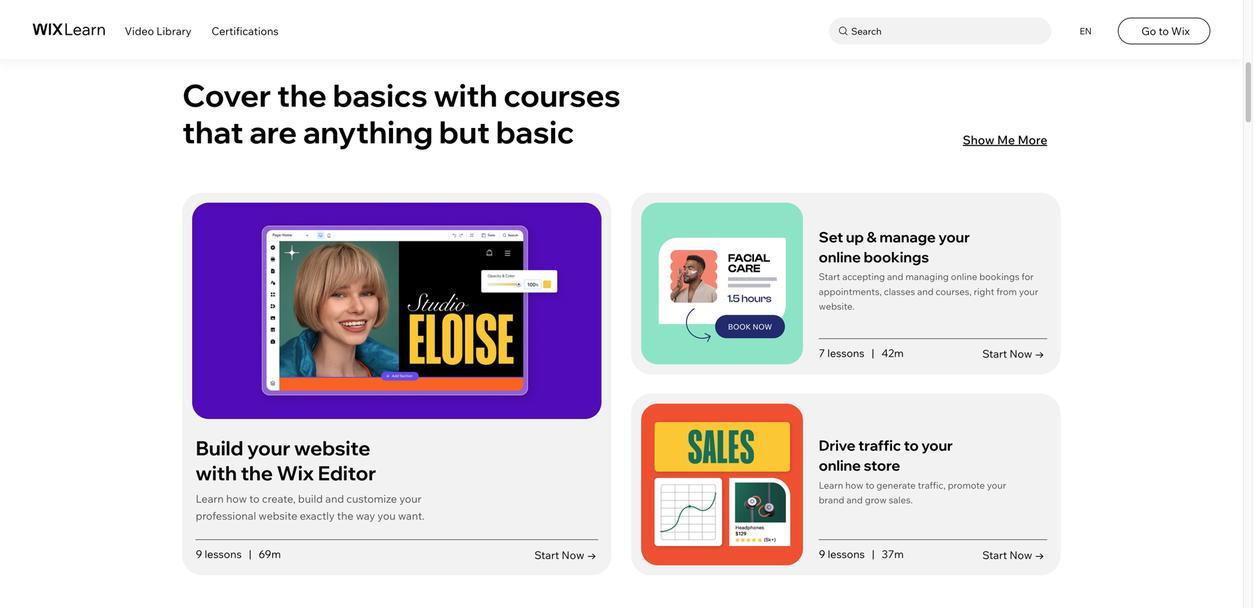 Task type: describe. For each thing, give the bounding box(es) containing it.
traffic,
[[918, 480, 946, 491]]

accepting
[[843, 271, 885, 283]]

start inside set up & manage your online bookings start accepting and managing online bookings for appointments, classes and courses, right from your website.
[[819, 271, 840, 283]]

learn inside drive traffic to your online store learn how to generate traffic, promote your brand and grow sales.
[[819, 480, 843, 491]]

basics
[[333, 76, 428, 115]]

→ for set up & manage your online bookings
[[1035, 347, 1045, 361]]

to up grow
[[866, 480, 875, 491]]

go
[[1142, 24, 1157, 38]]

with for courses
[[434, 76, 498, 115]]

start now → for drive traffic to your online store
[[983, 549, 1045, 562]]

that
[[182, 113, 243, 151]]

with for the
[[196, 461, 237, 486]]

generate
[[877, 480, 916, 491]]

show me more link
[[963, 132, 1061, 147]]

en
[[1080, 25, 1092, 37]]

you
[[378, 509, 396, 523]]

website inside build your website with the wix editor
[[294, 436, 370, 461]]

cover
[[182, 76, 271, 115]]

me
[[997, 132, 1015, 147]]

courses
[[504, 76, 621, 115]]

menu bar containing video library
[[0, 0, 1243, 59]]

wix inside menu bar
[[1172, 24, 1190, 38]]

basic
[[496, 113, 574, 151]]

from
[[997, 286, 1017, 298]]

create,
[[262, 492, 296, 506]]

start now → for set up & manage your online bookings
[[983, 347, 1045, 361]]

right
[[974, 286, 995, 298]]

how inside drive traffic to your online store learn how to generate traffic, promote your brand and grow sales.
[[846, 480, 864, 491]]

build your website with the wix editor
[[196, 436, 376, 486]]

way
[[356, 509, 375, 523]]

traffic
[[859, 437, 901, 455]]

and up classes
[[887, 271, 904, 283]]

manage
[[880, 228, 936, 246]]

and down "managing"
[[918, 286, 934, 298]]

more
[[1018, 132, 1048, 147]]

1 vertical spatial bookings
[[980, 271, 1020, 283]]

courses,
[[936, 286, 972, 298]]

9 for 9 lessons   |   69m
[[196, 548, 202, 561]]

brand
[[819, 495, 845, 506]]

now for drive traffic to your online store
[[1010, 549, 1033, 562]]

go to wix
[[1142, 24, 1190, 38]]

1 vertical spatial online
[[951, 271, 978, 283]]

start for learn how to create, build and customize your
[[535, 549, 559, 562]]

start now → link for drive traffic to your online store
[[983, 548, 1048, 563]]

your right the promote
[[987, 480, 1007, 491]]

video library link
[[125, 24, 192, 38]]

your up traffic,
[[922, 437, 953, 455]]

but
[[439, 113, 490, 151]]

exactly
[[300, 509, 335, 523]]

are
[[249, 113, 297, 151]]

to inside learn how to create, build and customize your professional website exactly the way you want.
[[249, 492, 260, 506]]

managing
[[906, 271, 949, 283]]

your down for
[[1019, 286, 1039, 298]]

and inside drive traffic to your online store learn how to generate traffic, promote your brand and grow sales.
[[847, 495, 863, 506]]

wix inside build your website with the wix editor
[[277, 461, 314, 486]]

website.
[[819, 301, 855, 312]]

anything
[[303, 113, 433, 151]]

show
[[963, 132, 995, 147]]

drive traffic to your online store learn how to generate traffic, promote your brand and grow sales.
[[819, 437, 1007, 506]]

how inside learn how to create, build and customize your professional website exactly the way you want.
[[226, 492, 247, 506]]

9 for 9 lessons   |   37m
[[819, 548, 826, 561]]

to inside menu bar
[[1159, 24, 1169, 38]]

start for learn how to generate traffic, promote your brand and grow sales.
[[983, 549, 1007, 562]]

drive
[[819, 437, 856, 455]]

want.
[[398, 509, 425, 523]]

cover the basics with courses that are anything but basic
[[182, 76, 621, 151]]

up
[[846, 228, 864, 246]]

your inside learn how to create, build and customize your professional website exactly the way you want.
[[400, 492, 422, 506]]

professional
[[196, 509, 256, 523]]

en button
[[1072, 18, 1098, 44]]



Task type: locate. For each thing, give the bounding box(es) containing it.
→
[[1035, 347, 1045, 361], [587, 549, 597, 562], [1035, 549, 1045, 562]]

grow
[[865, 495, 887, 506]]

0 horizontal spatial the
[[241, 461, 273, 486]]

bookings down manage
[[864, 248, 929, 266]]

menu bar
[[0, 0, 1243, 59]]

and inside learn how to create, build and customize your professional website exactly the way you want.
[[325, 492, 344, 506]]

1 horizontal spatial wix
[[1172, 24, 1190, 38]]

learn how to create, build and customize your professional website exactly the way you want.
[[196, 492, 425, 523]]

0 vertical spatial the
[[277, 76, 327, 115]]

and left grow
[[847, 495, 863, 506]]

how left generate
[[846, 480, 864, 491]]

0 horizontal spatial bookings
[[864, 248, 929, 266]]

build
[[196, 436, 243, 461]]

online down drive
[[819, 457, 861, 475]]

7 lessons   |   42m
[[819, 347, 906, 360]]

1 horizontal spatial how
[[846, 480, 864, 491]]

show me more
[[963, 132, 1048, 147]]

website
[[294, 436, 370, 461], [259, 509, 297, 523]]

1 vertical spatial how
[[226, 492, 247, 506]]

your inside build your website with the wix editor
[[247, 436, 290, 461]]

set up & manage your online bookings start accepting and managing online bookings for appointments, classes and courses, right from your website.
[[819, 228, 1039, 312]]

0 vertical spatial with
[[434, 76, 498, 115]]

now
[[1010, 347, 1033, 361], [562, 549, 584, 562], [1010, 549, 1033, 562]]

9 lessons   |   37m
[[819, 548, 904, 561]]

website down the create, at the left bottom
[[259, 509, 297, 523]]

library
[[156, 24, 192, 38]]

store
[[864, 457, 901, 475]]

the
[[277, 76, 327, 115], [241, 461, 273, 486], [337, 509, 354, 523]]

and
[[887, 271, 904, 283], [918, 286, 934, 298], [325, 492, 344, 506], [847, 495, 863, 506]]

classes
[[884, 286, 915, 298]]

0 vertical spatial how
[[846, 480, 864, 491]]

sales.
[[889, 495, 913, 506]]

the inside the cover the basics with courses that are anything but basic
[[277, 76, 327, 115]]

0 vertical spatial learn
[[819, 480, 843, 491]]

how
[[846, 480, 864, 491], [226, 492, 247, 506]]

the inside build your website with the wix editor
[[241, 461, 273, 486]]

9 down brand
[[819, 548, 826, 561]]

and right build on the left of page
[[325, 492, 344, 506]]

learn
[[819, 480, 843, 491], [196, 492, 224, 506]]

wix up build on the left of page
[[277, 461, 314, 486]]

online down set
[[819, 248, 861, 266]]

2 horizontal spatial the
[[337, 509, 354, 523]]

start now → link for set up & manage your online bookings
[[983, 346, 1048, 362]]

wix right go
[[1172, 24, 1190, 38]]

promote
[[948, 480, 985, 491]]

editor
[[318, 461, 376, 486]]

Search text field
[[848, 23, 1048, 40]]

7
[[819, 347, 825, 360]]

start
[[819, 271, 840, 283], [983, 347, 1007, 361], [535, 549, 559, 562], [983, 549, 1007, 562]]

to
[[1159, 24, 1169, 38], [904, 437, 919, 455], [866, 480, 875, 491], [249, 492, 260, 506]]

0 horizontal spatial 9
[[196, 548, 202, 561]]

to right go
[[1159, 24, 1169, 38]]

your right build
[[247, 436, 290, 461]]

online up courses,
[[951, 271, 978, 283]]

1 horizontal spatial with
[[434, 76, 498, 115]]

0 vertical spatial wix
[[1172, 24, 1190, 38]]

your
[[939, 228, 970, 246], [1019, 286, 1039, 298], [247, 436, 290, 461], [922, 437, 953, 455], [987, 480, 1007, 491], [400, 492, 422, 506]]

with inside the cover the basics with courses that are anything but basic
[[434, 76, 498, 115]]

with
[[434, 76, 498, 115], [196, 461, 237, 486]]

bookings up from
[[980, 271, 1020, 283]]

your up want.
[[400, 492, 422, 506]]

start now →
[[983, 347, 1045, 361], [535, 549, 597, 562], [983, 549, 1045, 562]]

2 9 from the left
[[819, 548, 826, 561]]

go to wix link
[[1118, 18, 1211, 44]]

1 vertical spatial with
[[196, 461, 237, 486]]

0 horizontal spatial how
[[226, 492, 247, 506]]

with inside build your website with the wix editor
[[196, 461, 237, 486]]

0 horizontal spatial wix
[[277, 461, 314, 486]]

1 horizontal spatial bookings
[[980, 271, 1020, 283]]

→ for drive traffic to your online store
[[1035, 549, 1045, 562]]

9
[[196, 548, 202, 561], [819, 548, 826, 561]]

9 down professional
[[196, 548, 202, 561]]

online
[[819, 248, 861, 266], [951, 271, 978, 283], [819, 457, 861, 475]]

1 horizontal spatial learn
[[819, 480, 843, 491]]

0 vertical spatial bookings
[[864, 248, 929, 266]]

video library
[[125, 24, 192, 38]]

0 horizontal spatial with
[[196, 461, 237, 486]]

build
[[298, 492, 323, 506]]

wix
[[1172, 24, 1190, 38], [277, 461, 314, 486]]

website up build on the left of page
[[294, 436, 370, 461]]

0 horizontal spatial learn
[[196, 492, 224, 506]]

1 horizontal spatial the
[[277, 76, 327, 115]]

now for set up & manage your online bookings
[[1010, 347, 1033, 361]]

to right 'traffic'
[[904, 437, 919, 455]]

learn up professional
[[196, 492, 224, 506]]

2 vertical spatial online
[[819, 457, 861, 475]]

learn up brand
[[819, 480, 843, 491]]

learn inside learn how to create, build and customize your professional website exactly the way you want.
[[196, 492, 224, 506]]

certifications link
[[212, 24, 279, 38]]

for
[[1022, 271, 1034, 283]]

online inside drive traffic to your online store learn how to generate traffic, promote your brand and grow sales.
[[819, 457, 861, 475]]

1 vertical spatial wix
[[277, 461, 314, 486]]

how up professional
[[226, 492, 247, 506]]

set
[[819, 228, 843, 246]]

website inside learn how to create, build and customize your professional website exactly the way you want.
[[259, 509, 297, 523]]

2 vertical spatial the
[[337, 509, 354, 523]]

customize
[[347, 492, 397, 506]]

1 vertical spatial learn
[[196, 492, 224, 506]]

&
[[867, 228, 877, 246]]

1 horizontal spatial 9
[[819, 548, 826, 561]]

bookings
[[864, 248, 929, 266], [980, 271, 1020, 283]]

video
[[125, 24, 154, 38]]

your right manage
[[939, 228, 970, 246]]

1 vertical spatial website
[[259, 509, 297, 523]]

drive traffic to your online store link
[[819, 437, 953, 475]]

start now → link
[[983, 346, 1048, 362], [535, 548, 598, 563], [983, 548, 1048, 563]]

appointments,
[[819, 286, 882, 298]]

to left the create, at the left bottom
[[249, 492, 260, 506]]

set up & manage your online bookings link
[[819, 228, 970, 266]]

the inside learn how to create, build and customize your professional website exactly the way you want.
[[337, 509, 354, 523]]

1 vertical spatial the
[[241, 461, 273, 486]]

1 9 from the left
[[196, 548, 202, 561]]

0 vertical spatial online
[[819, 248, 861, 266]]

0 vertical spatial website
[[294, 436, 370, 461]]

9 lessons   |   69m
[[196, 548, 283, 561]]

certifications
[[212, 24, 279, 38]]

start for start accepting and managing online bookings for appointments, classes and courses, right from your website.
[[983, 347, 1007, 361]]



Task type: vqa. For each thing, say whether or not it's contained in the screenshot.
customize
yes



